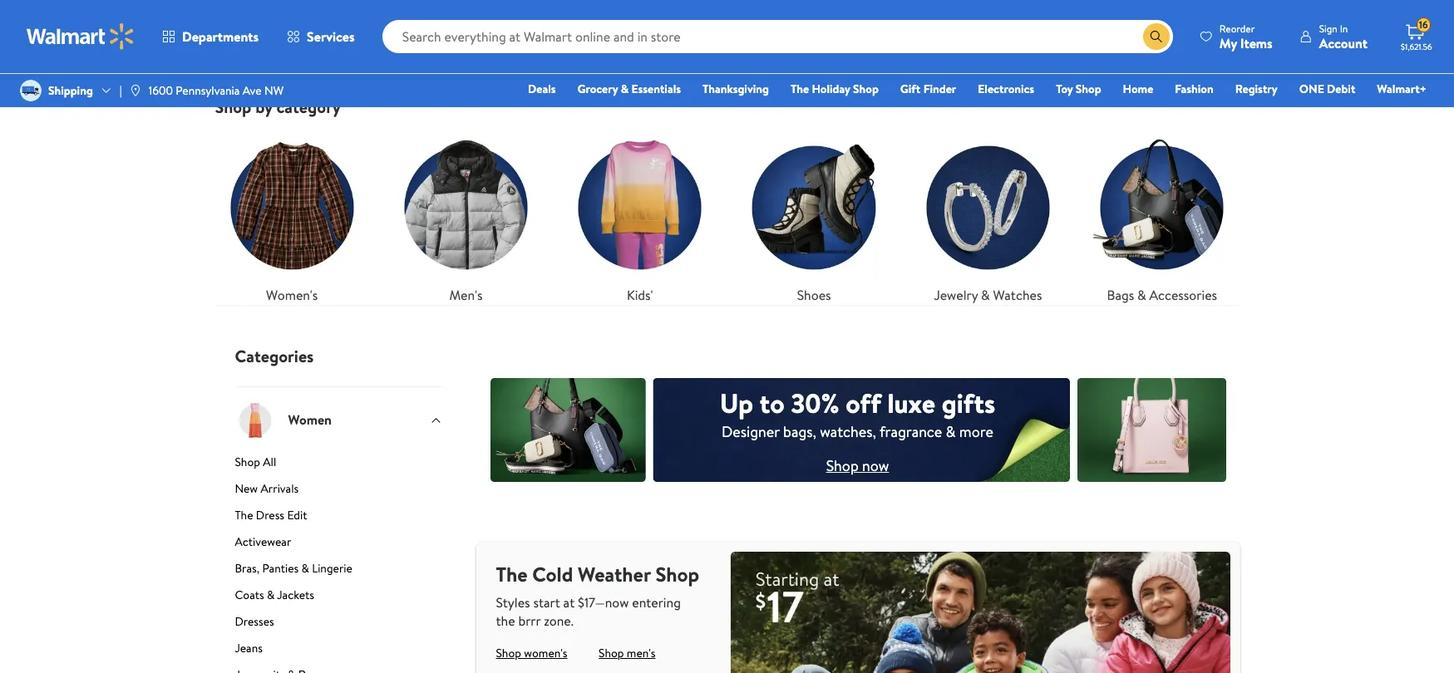 Task type: vqa. For each thing, say whether or not it's contained in the screenshot.
the middle 'Coca-'
no



Task type: locate. For each thing, give the bounding box(es) containing it.
0 vertical spatial the
[[791, 81, 810, 97]]

bags & accessories
[[1108, 286, 1218, 304]]

arrivals
[[261, 480, 299, 497]]

fashion link
[[1168, 80, 1222, 98]]

& for jackets
[[267, 587, 275, 604]]

start
[[534, 594, 560, 612]]

& inside 'link'
[[302, 560, 309, 577]]

women's
[[266, 286, 318, 304]]

gift
[[901, 81, 921, 97]]

the dress edit
[[235, 507, 307, 524]]

 image
[[129, 84, 142, 97]]

women
[[288, 411, 332, 430]]

jeans
[[235, 640, 263, 657]]

cold
[[533, 560, 573, 589]]

1 horizontal spatial the
[[496, 560, 528, 589]]

1 list from the top
[[205, 0, 1250, 77]]

holiday
[[812, 81, 851, 97]]

shop right holiday
[[854, 81, 879, 97]]

entering
[[632, 594, 681, 612]]

the
[[791, 81, 810, 97], [235, 507, 253, 524], [496, 560, 528, 589]]

the left holiday
[[791, 81, 810, 97]]

the left dress
[[235, 507, 253, 524]]

electronics link
[[971, 80, 1042, 98]]

2 shop now list item from the left
[[727, 0, 1250, 77]]

2 horizontal spatial the
[[791, 81, 810, 97]]

1 vertical spatial the
[[235, 507, 253, 524]]

gift finder
[[901, 81, 957, 97]]

registry
[[1236, 81, 1278, 97]]

30%
[[791, 385, 840, 422]]

grocery & essentials link
[[570, 80, 689, 98]]

shop now link
[[215, 0, 717, 63], [737, 0, 1240, 63], [827, 456, 890, 477]]

gift finder link
[[893, 80, 964, 98]]

sign in account
[[1320, 21, 1368, 52]]

shop now up holiday
[[765, 43, 814, 59]]

& for essentials
[[621, 81, 629, 97]]

& right the "jewelry"
[[982, 286, 991, 304]]

in
[[1341, 21, 1349, 35]]

shop inside the holiday shop link
[[854, 81, 879, 97]]

the for cold
[[496, 560, 528, 589]]

 image
[[20, 80, 42, 101]]

& right coats
[[267, 587, 275, 604]]

|
[[120, 82, 122, 99]]

the inside the cold weather shop styles start at $17—now entering the brrr zone.
[[496, 560, 528, 589]]

shop
[[242, 43, 268, 59], [765, 43, 790, 59], [854, 81, 879, 97], [1076, 81, 1102, 97], [215, 96, 252, 118], [235, 454, 260, 470], [827, 456, 859, 477], [656, 560, 700, 589], [496, 645, 521, 662], [599, 645, 624, 662]]

kids'
[[627, 286, 653, 304]]

the dress edit link
[[235, 507, 443, 530]]

1 horizontal spatial now
[[793, 43, 814, 59]]

2 vertical spatial the
[[496, 560, 528, 589]]

& right panties
[[302, 560, 309, 577]]

services button
[[273, 17, 369, 57]]

the holiday shop link
[[784, 80, 887, 98]]

fragrance
[[880, 422, 943, 443]]

search icon image
[[1150, 30, 1164, 43]]

bras,
[[235, 560, 260, 577]]

registry link
[[1228, 80, 1286, 98]]

grocery & essentials
[[578, 81, 681, 97]]

now down the watches,
[[863, 456, 890, 477]]

at
[[564, 594, 575, 612]]

0 horizontal spatial the
[[235, 507, 253, 524]]

more
[[960, 422, 994, 443]]

shop now link for second 'shop now' list item from the right
[[215, 0, 717, 63]]

dress
[[256, 507, 285, 524]]

1 vertical spatial list
[[205, 117, 1250, 305]]

&
[[621, 81, 629, 97], [982, 286, 991, 304], [1138, 286, 1147, 304], [946, 422, 956, 443], [302, 560, 309, 577], [267, 587, 275, 604]]

fashion
[[1176, 81, 1214, 97]]

walmart+
[[1378, 81, 1427, 97]]

now up nw
[[271, 43, 292, 59]]

dresses link
[[235, 614, 443, 637]]

bags,
[[784, 422, 817, 443]]

$17—now
[[578, 594, 629, 612]]

home link
[[1116, 80, 1161, 98]]

accessories
[[1150, 286, 1218, 304]]

shop women's link
[[496, 645, 568, 662]]

shop now list item
[[205, 0, 727, 77], [727, 0, 1250, 77]]

shop up entering
[[656, 560, 700, 589]]

shop left all
[[235, 454, 260, 470]]

shop now
[[242, 43, 292, 59], [765, 43, 814, 59], [827, 456, 890, 477]]

to
[[760, 385, 785, 422]]

finder
[[924, 81, 957, 97]]

now up holiday
[[793, 43, 814, 59]]

shop now down the watches,
[[827, 456, 890, 477]]

account
[[1320, 34, 1368, 52]]

the for dress
[[235, 507, 253, 524]]

list
[[205, 0, 1250, 77], [205, 117, 1250, 305]]

& left more at the bottom right of page
[[946, 422, 956, 443]]

& right "bags"
[[1138, 286, 1147, 304]]

list containing shop now
[[205, 0, 1250, 77]]

0 horizontal spatial now
[[271, 43, 292, 59]]

jewelry & watches link
[[912, 131, 1066, 305]]

gifts
[[942, 385, 996, 422]]

the inside 'link'
[[235, 507, 253, 524]]

0 vertical spatial list
[[205, 0, 1250, 77]]

jackets
[[277, 587, 314, 604]]

2 list from the top
[[205, 117, 1250, 305]]

the up styles
[[496, 560, 528, 589]]

shop now up nw
[[242, 43, 292, 59]]

women's link
[[215, 131, 369, 305]]

shop now link for first 'shop now' list item from the right
[[737, 0, 1240, 63]]

shop by category
[[215, 96, 341, 118]]

shop right toy
[[1076, 81, 1102, 97]]

1 horizontal spatial shop now
[[765, 43, 814, 59]]

shop down the watches,
[[827, 456, 859, 477]]

up to 30% off luxe gifts designer bags, watches, fragrance & more
[[720, 385, 996, 443]]

coats & jackets link
[[235, 587, 443, 610]]

dresses
[[235, 614, 274, 630]]

bras, panties & lingerie
[[235, 560, 353, 577]]

$1,621.56
[[1402, 41, 1433, 52]]

styles
[[496, 594, 530, 612]]

& right grocery
[[621, 81, 629, 97]]

shoes
[[797, 286, 831, 304]]

panties
[[262, 560, 299, 577]]

men's link
[[389, 131, 543, 305]]

essentials
[[632, 81, 681, 97]]

& inside up to 30% off luxe gifts designer bags, watches, fragrance & more
[[946, 422, 956, 443]]

services
[[307, 27, 355, 46]]

& inside "link"
[[1138, 286, 1147, 304]]



Task type: describe. For each thing, give the bounding box(es) containing it.
shop all
[[235, 454, 276, 470]]

shop inside shop all link
[[235, 454, 260, 470]]

activewear
[[235, 534, 291, 550]]

new arrivals
[[235, 480, 299, 497]]

coats & jackets
[[235, 587, 314, 604]]

one debit link
[[1292, 80, 1364, 98]]

items
[[1241, 34, 1273, 52]]

the
[[496, 612, 515, 630]]

0 horizontal spatial shop now
[[242, 43, 292, 59]]

shop left by
[[215, 96, 252, 118]]

off
[[846, 385, 882, 422]]

toy
[[1057, 81, 1073, 97]]

watches,
[[820, 422, 877, 443]]

toy shop
[[1057, 81, 1102, 97]]

pennsylvania
[[176, 82, 240, 99]]

brrr
[[519, 612, 541, 630]]

thanksgiving
[[703, 81, 769, 97]]

walmart+ link
[[1370, 80, 1435, 98]]

debit
[[1328, 81, 1356, 97]]

the holiday shop
[[791, 81, 879, 97]]

2 horizontal spatial now
[[863, 456, 890, 477]]

all
[[263, 454, 276, 470]]

new
[[235, 480, 258, 497]]

list containing women's
[[205, 117, 1250, 305]]

1600 pennsylvania ave nw
[[149, 82, 284, 99]]

2 horizontal spatial shop now
[[827, 456, 890, 477]]

home
[[1123, 81, 1154, 97]]

departments
[[182, 27, 259, 46]]

shop men's
[[599, 645, 656, 662]]

shop up ave
[[242, 43, 268, 59]]

category
[[277, 96, 341, 118]]

bags
[[1108, 286, 1135, 304]]

shop women's
[[496, 645, 568, 662]]

luxe
[[888, 385, 936, 422]]

reorder
[[1220, 21, 1255, 35]]

luxe image
[[490, 359, 1227, 502]]

men's
[[627, 645, 656, 662]]

reorder my items
[[1220, 21, 1273, 52]]

jeans link
[[235, 640, 443, 663]]

the cold weather shop styles start at $17—now entering the brrr zone.
[[496, 560, 700, 630]]

the for holiday
[[791, 81, 810, 97]]

grocery
[[578, 81, 618, 97]]

shoes link
[[737, 131, 892, 305]]

weather
[[578, 560, 651, 589]]

lingerie
[[312, 560, 353, 577]]

bags & accessories link
[[1086, 131, 1240, 305]]

one debit
[[1300, 81, 1356, 97]]

shop down the
[[496, 645, 521, 662]]

men's
[[450, 286, 483, 304]]

zone.
[[544, 612, 574, 630]]

up
[[720, 385, 754, 422]]

walmart image
[[27, 23, 135, 50]]

shipping
[[48, 82, 93, 99]]

deals link
[[521, 80, 564, 98]]

& for accessories
[[1138, 286, 1147, 304]]

by
[[256, 96, 273, 118]]

my
[[1220, 34, 1238, 52]]

edit
[[287, 507, 307, 524]]

women's
[[524, 645, 568, 662]]

shop all link
[[235, 454, 443, 477]]

shop inside toy shop link
[[1076, 81, 1102, 97]]

designer
[[722, 422, 780, 443]]

jewelry
[[935, 286, 978, 304]]

shop men's link
[[599, 645, 656, 662]]

sign
[[1320, 21, 1338, 35]]

shop up "thanksgiving" link
[[765, 43, 790, 59]]

shop inside the cold weather shop styles start at $17—now entering the brrr zone.
[[656, 560, 700, 589]]

shop left "men's"
[[599, 645, 624, 662]]

watches
[[994, 286, 1043, 304]]

Walmart Site-Wide search field
[[382, 20, 1174, 53]]

jewelry & watches
[[935, 286, 1043, 304]]

kids' link
[[563, 131, 717, 305]]

ave
[[243, 82, 262, 99]]

categories
[[235, 345, 314, 367]]

& for watches
[[982, 286, 991, 304]]

one
[[1300, 81, 1325, 97]]

thanksgiving link
[[695, 80, 777, 98]]

Search search field
[[382, 20, 1174, 53]]

1 shop now list item from the left
[[205, 0, 727, 77]]

16
[[1420, 18, 1429, 32]]

1600
[[149, 82, 173, 99]]

nw
[[264, 82, 284, 99]]

toy shop link
[[1049, 80, 1109, 98]]

new arrivals link
[[235, 480, 443, 504]]



